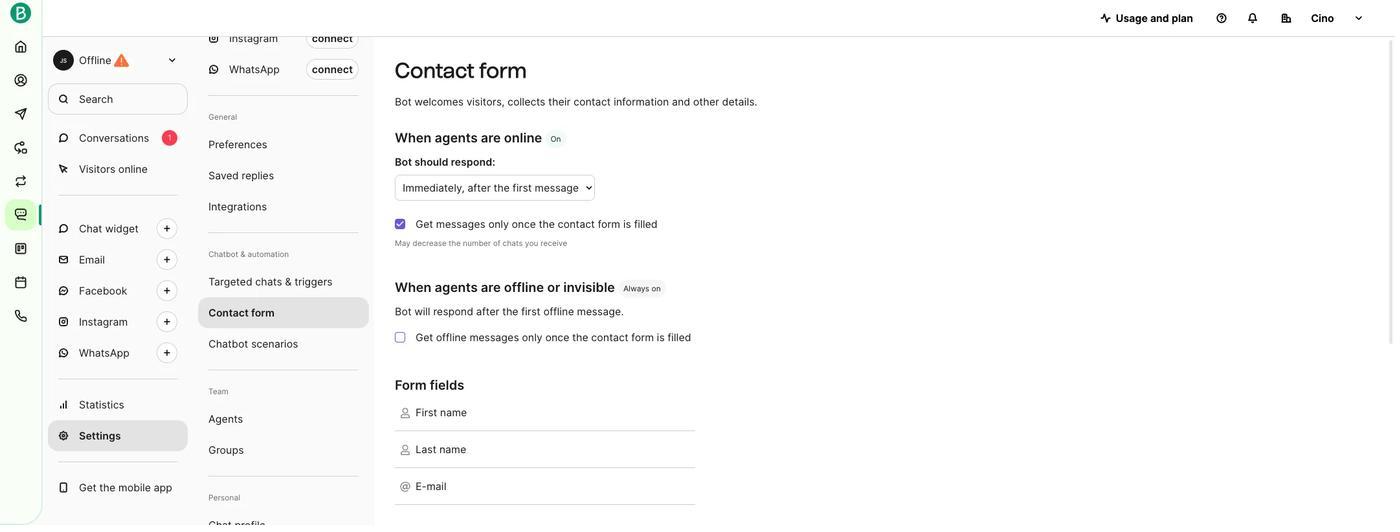 Task type: describe. For each thing, give the bounding box(es) containing it.
agents
[[209, 413, 243, 426]]

email
[[79, 253, 105, 266]]

other
[[694, 95, 720, 108]]

search
[[79, 93, 113, 106]]

name for last name
[[440, 443, 467, 456]]

widget
[[105, 222, 139, 235]]

0 horizontal spatial once
[[512, 218, 536, 231]]

welcomes
[[415, 95, 464, 108]]

last
[[416, 443, 437, 456]]

of
[[493, 238, 501, 248]]

cino
[[1312, 12, 1335, 25]]

will
[[415, 305, 431, 318]]

agents link
[[198, 404, 369, 435]]

settings
[[79, 429, 121, 442]]

after
[[476, 305, 500, 318]]

respond:
[[451, 156, 496, 169]]

chatbot for chatbot scenarios
[[209, 337, 248, 350]]

the down message.
[[573, 331, 589, 344]]

message.
[[577, 305, 624, 318]]

triggers
[[295, 275, 333, 288]]

0 horizontal spatial &
[[241, 249, 246, 259]]

form
[[395, 378, 427, 393]]

1 vertical spatial and
[[672, 95, 691, 108]]

js
[[60, 57, 67, 64]]

invisible
[[564, 280, 615, 296]]

chat
[[79, 222, 102, 235]]

automation
[[248, 249, 289, 259]]

facebook
[[79, 284, 127, 297]]

when for when agents are online
[[395, 130, 432, 146]]

get messages only once the contact form is filled
[[416, 218, 658, 231]]

chat widget
[[79, 222, 139, 235]]

mobile
[[118, 481, 151, 494]]

visitors,
[[467, 95, 505, 108]]

or
[[548, 280, 561, 296]]

email link
[[48, 244, 188, 275]]

visitors
[[79, 163, 116, 176]]

when agents are offline or invisible
[[395, 280, 615, 296]]

e-mail button
[[395, 469, 696, 505]]

integrations
[[209, 200, 267, 213]]

get offline messages only once the contact form is filled
[[416, 331, 692, 344]]

visitors online link
[[48, 154, 188, 185]]

first
[[522, 305, 541, 318]]

1 vertical spatial messages
[[470, 331, 519, 344]]

bot for bot welcomes visitors, collects their contact information and other details.
[[395, 95, 412, 108]]

chatbot scenarios
[[209, 337, 298, 350]]

cino button
[[1272, 5, 1375, 31]]

bot for bot should respond:
[[395, 156, 412, 169]]

mail
[[427, 480, 447, 493]]

statistics
[[79, 398, 124, 411]]

2 vertical spatial offline
[[436, 331, 467, 344]]

1 horizontal spatial contact form
[[395, 58, 527, 83]]

contact for the
[[558, 218, 595, 231]]

bot welcomes visitors, collects their contact information and other details.
[[395, 95, 758, 108]]

usage and plan
[[1117, 12, 1194, 25]]

first name button
[[395, 395, 696, 431]]

saved replies
[[209, 169, 274, 182]]

e-mail
[[416, 480, 447, 493]]

preferences link
[[198, 129, 369, 160]]

chat widget link
[[48, 213, 188, 244]]

the left number at the top of page
[[449, 238, 461, 248]]

first name
[[416, 406, 467, 419]]

name for first name
[[440, 406, 467, 419]]

you
[[525, 238, 539, 248]]

bot should respond:
[[395, 156, 496, 169]]

app
[[154, 481, 172, 494]]

fields
[[430, 378, 465, 393]]

1
[[168, 133, 172, 143]]

e-
[[416, 480, 427, 493]]

chatbot scenarios link
[[198, 328, 369, 360]]

connect for whatsapp
[[312, 63, 353, 76]]

plan
[[1172, 12, 1194, 25]]

when agents are online
[[395, 130, 542, 146]]

number
[[463, 238, 491, 248]]

chatbot for chatbot & automation
[[209, 249, 238, 259]]

0 vertical spatial is
[[624, 218, 631, 231]]

saved replies link
[[198, 160, 369, 191]]

the left first
[[503, 305, 519, 318]]

offline
[[79, 54, 111, 67]]

last name
[[416, 443, 467, 456]]

details.
[[723, 95, 758, 108]]

groups link
[[198, 435, 369, 466]]

usage and plan button
[[1091, 5, 1204, 31]]

respond
[[433, 305, 474, 318]]



Task type: vqa. For each thing, say whether or not it's contained in the screenshot.
people
no



Task type: locate. For each thing, give the bounding box(es) containing it.
contact form
[[395, 58, 527, 83], [209, 306, 275, 319]]

0 vertical spatial bot
[[395, 95, 412, 108]]

agents up bot should respond:
[[435, 130, 478, 146]]

& left 'automation'
[[241, 249, 246, 259]]

decrease
[[413, 238, 447, 248]]

team
[[209, 387, 229, 396]]

0 vertical spatial contact
[[574, 95, 611, 108]]

0 horizontal spatial online
[[118, 163, 148, 176]]

1 vertical spatial only
[[522, 331, 543, 344]]

3 bot from the top
[[395, 305, 412, 318]]

get for get messages only once the contact form is filled
[[416, 218, 433, 231]]

contact form down targeted
[[209, 306, 275, 319]]

1 vertical spatial instagram
[[79, 315, 128, 328]]

targeted chats & triggers link
[[198, 266, 369, 297]]

are up after
[[481, 280, 501, 296]]

0 vertical spatial messages
[[436, 218, 486, 231]]

whatsapp
[[229, 63, 280, 76], [79, 347, 130, 360]]

0 vertical spatial chats
[[503, 238, 523, 248]]

first
[[416, 406, 437, 419]]

should
[[415, 156, 449, 169]]

0 horizontal spatial and
[[672, 95, 691, 108]]

their
[[549, 95, 571, 108]]

whatsapp link
[[48, 337, 188, 369]]

bot left should
[[395, 156, 412, 169]]

get the mobile app link
[[48, 472, 188, 503]]

contact form link
[[198, 297, 369, 328]]

form
[[480, 58, 527, 83], [598, 218, 621, 231], [251, 306, 275, 319], [632, 331, 654, 344]]

agents for online
[[435, 130, 478, 146]]

contact up receive
[[558, 218, 595, 231]]

1 vertical spatial &
[[285, 275, 292, 288]]

1 vertical spatial chats
[[255, 275, 282, 288]]

contact down message.
[[592, 331, 629, 344]]

receive
[[541, 238, 568, 248]]

preferences
[[209, 138, 267, 151]]

chats down 'automation'
[[255, 275, 282, 288]]

whatsapp up "general" at the left of page
[[229, 63, 280, 76]]

and inside button
[[1151, 12, 1170, 25]]

contact up welcomes
[[395, 58, 475, 83]]

0 vertical spatial instagram
[[229, 32, 278, 45]]

&
[[241, 249, 246, 259], [285, 275, 292, 288]]

0 vertical spatial only
[[489, 218, 509, 231]]

only up of
[[489, 218, 509, 231]]

may
[[395, 238, 411, 248]]

are for offline
[[481, 280, 501, 296]]

1 horizontal spatial and
[[1151, 12, 1170, 25]]

bot left will
[[395, 305, 412, 318]]

messages up number at the top of page
[[436, 218, 486, 231]]

1 vertical spatial agents
[[435, 280, 478, 296]]

get down will
[[416, 331, 433, 344]]

connect
[[312, 32, 353, 45], [312, 63, 353, 76]]

bot will respond after the first offline message.
[[395, 305, 624, 318]]

agents for offline
[[435, 280, 478, 296]]

0 vertical spatial and
[[1151, 12, 1170, 25]]

when up will
[[395, 280, 432, 296]]

chatbot up targeted
[[209, 249, 238, 259]]

search link
[[48, 84, 188, 115]]

0 vertical spatial filled
[[634, 218, 658, 231]]

instagram
[[229, 32, 278, 45], [79, 315, 128, 328]]

offline
[[504, 280, 544, 296], [544, 305, 574, 318], [436, 331, 467, 344]]

contact
[[395, 58, 475, 83], [209, 306, 249, 319]]

on
[[551, 134, 561, 144]]

1 vertical spatial contact
[[209, 306, 249, 319]]

usage
[[1117, 12, 1148, 25]]

2 agents from the top
[[435, 280, 478, 296]]

0 horizontal spatial contact
[[209, 306, 249, 319]]

1 vertical spatial offline
[[544, 305, 574, 318]]

facebook link
[[48, 275, 188, 306]]

0 vertical spatial agents
[[435, 130, 478, 146]]

1 when from the top
[[395, 130, 432, 146]]

get for get the mobile app
[[79, 481, 97, 494]]

are
[[481, 130, 501, 146], [481, 280, 501, 296]]

0 vertical spatial name
[[440, 406, 467, 419]]

scenarios
[[251, 337, 298, 350]]

last name button
[[395, 432, 696, 468]]

contact for their
[[574, 95, 611, 108]]

0 vertical spatial get
[[416, 218, 433, 231]]

collects
[[508, 95, 546, 108]]

form fields
[[395, 378, 465, 393]]

online right 'visitors'
[[118, 163, 148, 176]]

contact
[[574, 95, 611, 108], [558, 218, 595, 231], [592, 331, 629, 344]]

get left mobile
[[79, 481, 97, 494]]

chatbot
[[209, 249, 238, 259], [209, 337, 248, 350]]

get
[[416, 218, 433, 231], [416, 331, 433, 344], [79, 481, 97, 494]]

chatbot & automation
[[209, 249, 289, 259]]

get for get offline messages only once the contact form is filled
[[416, 331, 433, 344]]

once
[[512, 218, 536, 231], [546, 331, 570, 344]]

information
[[614, 95, 669, 108]]

1 vertical spatial get
[[416, 331, 433, 344]]

personal
[[209, 493, 240, 503]]

2 connect from the top
[[312, 63, 353, 76]]

1 chatbot from the top
[[209, 249, 238, 259]]

0 horizontal spatial contact form
[[209, 306, 275, 319]]

1 vertical spatial chatbot
[[209, 337, 248, 350]]

once down or
[[546, 331, 570, 344]]

connect for instagram
[[312, 32, 353, 45]]

get the mobile app
[[79, 481, 172, 494]]

settings link
[[48, 420, 188, 451]]

1 vertical spatial when
[[395, 280, 432, 296]]

general
[[209, 112, 237, 122]]

0 horizontal spatial only
[[489, 218, 509, 231]]

the left mobile
[[99, 481, 115, 494]]

the up receive
[[539, 218, 555, 231]]

1 vertical spatial whatsapp
[[79, 347, 130, 360]]

always
[[624, 284, 650, 294]]

1 horizontal spatial &
[[285, 275, 292, 288]]

integrations link
[[198, 191, 369, 222]]

statistics link
[[48, 389, 188, 420]]

1 horizontal spatial is
[[657, 331, 665, 344]]

0 horizontal spatial instagram
[[79, 315, 128, 328]]

contact down targeted
[[209, 306, 249, 319]]

& left triggers at the left of the page
[[285, 275, 292, 288]]

2 vertical spatial contact
[[592, 331, 629, 344]]

name
[[440, 406, 467, 419], [440, 443, 467, 456]]

only
[[489, 218, 509, 231], [522, 331, 543, 344]]

name right last
[[440, 443, 467, 456]]

2 vertical spatial get
[[79, 481, 97, 494]]

once up the you
[[512, 218, 536, 231]]

0 horizontal spatial is
[[624, 218, 631, 231]]

are up the respond:
[[481, 130, 501, 146]]

saved
[[209, 169, 239, 182]]

the
[[539, 218, 555, 231], [449, 238, 461, 248], [503, 305, 519, 318], [573, 331, 589, 344], [99, 481, 115, 494]]

0 vertical spatial &
[[241, 249, 246, 259]]

1 horizontal spatial only
[[522, 331, 543, 344]]

offline down or
[[544, 305, 574, 318]]

1 horizontal spatial whatsapp
[[229, 63, 280, 76]]

only down first
[[522, 331, 543, 344]]

instagram link
[[48, 306, 188, 337]]

1 vertical spatial once
[[546, 331, 570, 344]]

and left other
[[672, 95, 691, 108]]

1 vertical spatial connect
[[312, 63, 353, 76]]

0 vertical spatial when
[[395, 130, 432, 146]]

bot for bot will respond after the first offline message.
[[395, 305, 412, 318]]

groups
[[209, 444, 244, 457]]

0 vertical spatial contact form
[[395, 58, 527, 83]]

get up decrease
[[416, 218, 433, 231]]

1 vertical spatial bot
[[395, 156, 412, 169]]

0 vertical spatial connect
[[312, 32, 353, 45]]

1 vertical spatial filled
[[668, 331, 692, 344]]

1 vertical spatial are
[[481, 280, 501, 296]]

when
[[395, 130, 432, 146], [395, 280, 432, 296]]

targeted
[[209, 275, 253, 288]]

agents up 'respond'
[[435, 280, 478, 296]]

2 vertical spatial bot
[[395, 305, 412, 318]]

1 horizontal spatial online
[[504, 130, 542, 146]]

0 horizontal spatial filled
[[634, 218, 658, 231]]

0 horizontal spatial whatsapp
[[79, 347, 130, 360]]

2 chatbot from the top
[[209, 337, 248, 350]]

1 horizontal spatial once
[[546, 331, 570, 344]]

0 vertical spatial whatsapp
[[229, 63, 280, 76]]

on
[[652, 284, 661, 294]]

and left plan
[[1151, 12, 1170, 25]]

2 bot from the top
[[395, 156, 412, 169]]

chats right of
[[503, 238, 523, 248]]

1 connect from the top
[[312, 32, 353, 45]]

0 vertical spatial offline
[[504, 280, 544, 296]]

2 are from the top
[[481, 280, 501, 296]]

0 horizontal spatial chats
[[255, 275, 282, 288]]

contact right their
[[574, 95, 611, 108]]

contact form up welcomes
[[395, 58, 527, 83]]

offline up first
[[504, 280, 544, 296]]

filled
[[634, 218, 658, 231], [668, 331, 692, 344]]

0 vertical spatial chatbot
[[209, 249, 238, 259]]

0 vertical spatial online
[[504, 130, 542, 146]]

targeted chats & triggers
[[209, 275, 333, 288]]

1 agents from the top
[[435, 130, 478, 146]]

when up should
[[395, 130, 432, 146]]

1 horizontal spatial chats
[[503, 238, 523, 248]]

1 horizontal spatial contact
[[395, 58, 475, 83]]

may decrease the number of chats you receive
[[395, 238, 568, 248]]

1 are from the top
[[481, 130, 501, 146]]

agents
[[435, 130, 478, 146], [435, 280, 478, 296]]

1 vertical spatial online
[[118, 163, 148, 176]]

& inside targeted chats & triggers link
[[285, 275, 292, 288]]

whatsapp down instagram link
[[79, 347, 130, 360]]

messages down after
[[470, 331, 519, 344]]

name right first
[[440, 406, 467, 419]]

when for when agents are offline or invisible
[[395, 280, 432, 296]]

visitors online
[[79, 163, 148, 176]]

are for online
[[481, 130, 501, 146]]

1 vertical spatial contact form
[[209, 306, 275, 319]]

1 vertical spatial name
[[440, 443, 467, 456]]

1 horizontal spatial instagram
[[229, 32, 278, 45]]

1 bot from the top
[[395, 95, 412, 108]]

1 vertical spatial contact
[[558, 218, 595, 231]]

and
[[1151, 12, 1170, 25], [672, 95, 691, 108]]

conversations
[[79, 131, 149, 144]]

chatbot left 'scenarios'
[[209, 337, 248, 350]]

2 when from the top
[[395, 280, 432, 296]]

1 vertical spatial is
[[657, 331, 665, 344]]

0 vertical spatial contact
[[395, 58, 475, 83]]

0 vertical spatial are
[[481, 130, 501, 146]]

1 horizontal spatial filled
[[668, 331, 692, 344]]

bot left welcomes
[[395, 95, 412, 108]]

0 vertical spatial once
[[512, 218, 536, 231]]

offline down 'respond'
[[436, 331, 467, 344]]

online left on
[[504, 130, 542, 146]]



